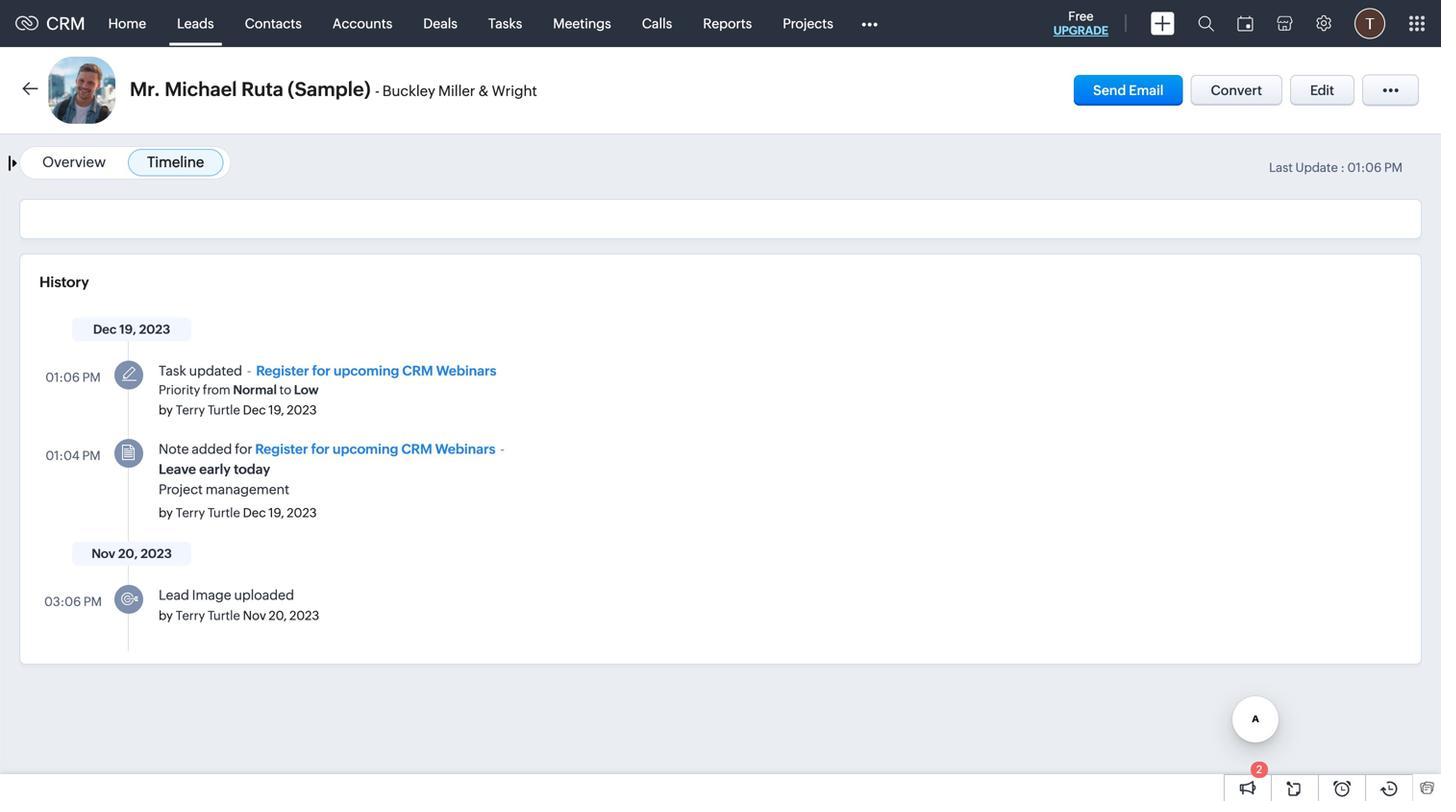 Task type: locate. For each thing, give the bounding box(es) containing it.
update
[[1296, 161, 1338, 175]]

0 vertical spatial webinars
[[436, 363, 497, 379]]

by down project
[[159, 506, 173, 521]]

19,
[[119, 323, 136, 337], [269, 403, 284, 418], [269, 506, 284, 521]]

2 vertical spatial terry
[[176, 609, 205, 624]]

calls
[[642, 16, 672, 31]]

for up low at the top of the page
[[312, 363, 331, 379]]

upcoming
[[333, 363, 399, 379], [333, 442, 398, 457]]

crm for priority
[[402, 363, 433, 379]]

dec down normal
[[243, 403, 266, 418]]

upcoming inside the note added for register for upcoming crm webinars - leave early today project management by terry turtle dec 19, 2023
[[333, 442, 398, 457]]

crm inside task updated - register for upcoming crm webinars priority from normal to low by terry turtle dec 19, 2023
[[402, 363, 433, 379]]

nov down "uploaded"
[[243, 609, 266, 624]]

reports
[[703, 16, 752, 31]]

register
[[256, 363, 309, 379], [255, 442, 308, 457]]

leads link
[[162, 0, 229, 47]]

03:06 pm
[[44, 595, 102, 610]]

profile element
[[1343, 0, 1397, 47]]

1 vertical spatial nov
[[243, 609, 266, 624]]

01:06 right : in the right of the page
[[1348, 161, 1382, 175]]

1 vertical spatial register
[[255, 442, 308, 457]]

edit button
[[1290, 75, 1355, 106]]

register up "today"
[[255, 442, 308, 457]]

2 vertical spatial 19,
[[269, 506, 284, 521]]

1 vertical spatial terry
[[176, 506, 205, 521]]

for down task updated - register for upcoming crm webinars priority from normal to low by terry turtle dec 19, 2023 on the left of the page
[[311, 442, 330, 457]]

webinars inside the note added for register for upcoming crm webinars - leave early today project management by terry turtle dec 19, 2023
[[435, 442, 496, 457]]

3 by from the top
[[159, 609, 173, 624]]

turtle inside task updated - register for upcoming crm webinars priority from normal to low by terry turtle dec 19, 2023
[[208, 403, 240, 418]]

2 by from the top
[[159, 506, 173, 521]]

1 vertical spatial by
[[159, 506, 173, 521]]

01:06 pm
[[45, 371, 101, 385]]

2023 inside the note added for register for upcoming crm webinars - leave early today project management by terry turtle dec 19, 2023
[[287, 506, 317, 521]]

dec
[[93, 323, 117, 337], [243, 403, 266, 418], [243, 506, 266, 521]]

profile image
[[1355, 8, 1386, 39]]

pm for task updated
[[82, 371, 101, 385]]

1 horizontal spatial nov
[[243, 609, 266, 624]]

0 vertical spatial nov
[[92, 547, 115, 562]]

turtle down from
[[208, 403, 240, 418]]

0 vertical spatial by
[[159, 403, 173, 418]]

webinars for to
[[436, 363, 497, 379]]

by down priority
[[159, 403, 173, 418]]

1 vertical spatial upcoming
[[333, 442, 398, 457]]

register for upcoming crm webinars link up low at the top of the page
[[256, 363, 497, 379]]

pm down the dec 19, 2023
[[82, 371, 101, 385]]

dec down management
[[243, 506, 266, 521]]

for inside task updated - register for upcoming crm webinars priority from normal to low by terry turtle dec 19, 2023
[[312, 363, 331, 379]]

email
[[1129, 83, 1164, 98]]

pm right 03:06 at the left of page
[[83, 595, 102, 610]]

webinars inside task updated - register for upcoming crm webinars priority from normal to low by terry turtle dec 19, 2023
[[436, 363, 497, 379]]

lead
[[159, 588, 189, 603]]

03:06
[[44, 595, 81, 610]]

pm
[[1384, 161, 1403, 175], [82, 371, 101, 385], [82, 449, 101, 463], [83, 595, 102, 610]]

terry down priority
[[176, 403, 205, 418]]

2023 down "uploaded"
[[289, 609, 319, 624]]

2 turtle from the top
[[208, 506, 240, 521]]

0 horizontal spatial 01:06
[[45, 371, 80, 385]]

19, inside the note added for register for upcoming crm webinars - leave early today project management by terry turtle dec 19, 2023
[[269, 506, 284, 521]]

- inside task updated - register for upcoming crm webinars priority from normal to low by terry turtle dec 19, 2023
[[247, 363, 251, 379]]

1 vertical spatial 01:06
[[45, 371, 80, 385]]

priority
[[159, 383, 200, 398]]

2 vertical spatial by
[[159, 609, 173, 624]]

crm
[[46, 14, 85, 33], [402, 363, 433, 379], [401, 442, 432, 457]]

nov
[[92, 547, 115, 562], [243, 609, 266, 624]]

to
[[279, 383, 291, 398]]

-
[[375, 83, 380, 100], [247, 363, 251, 379], [500, 442, 505, 457]]

2 vertical spatial turtle
[[208, 609, 240, 624]]

turtle
[[208, 403, 240, 418], [208, 506, 240, 521], [208, 609, 240, 624]]

2 vertical spatial crm
[[401, 442, 432, 457]]

2 terry from the top
[[176, 506, 205, 521]]

terry
[[176, 403, 205, 418], [176, 506, 205, 521], [176, 609, 205, 624]]

2023 down management
[[287, 506, 317, 521]]

low
[[294, 383, 319, 398]]

last
[[1269, 161, 1293, 175]]

ruta
[[241, 78, 283, 100]]

2 vertical spatial -
[[500, 442, 505, 457]]

20, inside the lead image uploaded by terry turtle nov 20, 2023
[[269, 609, 287, 624]]

task
[[159, 363, 186, 379]]

turtle down management
[[208, 506, 240, 521]]

pm right 01:04
[[82, 449, 101, 463]]

01:06
[[1348, 161, 1382, 175], [45, 371, 80, 385]]

2 vertical spatial dec
[[243, 506, 266, 521]]

1 horizontal spatial -
[[375, 83, 380, 100]]

0 vertical spatial upcoming
[[333, 363, 399, 379]]

0 vertical spatial dec
[[93, 323, 117, 337]]

leave
[[159, 462, 196, 477]]

0 horizontal spatial -
[[247, 363, 251, 379]]

crm inside the note added for register for upcoming crm webinars - leave early today project management by terry turtle dec 19, 2023
[[401, 442, 432, 457]]

1 vertical spatial dec
[[243, 403, 266, 418]]

dec up 01:06 pm
[[93, 323, 117, 337]]

0 vertical spatial 20,
[[118, 547, 138, 562]]

pm right : in the right of the page
[[1384, 161, 1403, 175]]

dec inside the note added for register for upcoming crm webinars - leave early today project management by terry turtle dec 19, 2023
[[243, 506, 266, 521]]

1 vertical spatial webinars
[[435, 442, 496, 457]]

1 vertical spatial turtle
[[208, 506, 240, 521]]

upcoming for to
[[333, 363, 399, 379]]

create menu image
[[1151, 12, 1175, 35]]

deals
[[423, 16, 458, 31]]

0 vertical spatial turtle
[[208, 403, 240, 418]]

miller
[[438, 83, 475, 100]]

turtle down image on the bottom of page
[[208, 609, 240, 624]]

history
[[39, 274, 89, 291]]

mr. michael ruta (sample) - buckley miller & wright
[[130, 78, 537, 100]]

terry down lead
[[176, 609, 205, 624]]

1 horizontal spatial 20,
[[269, 609, 287, 624]]

convert button
[[1191, 75, 1283, 106]]

(sample)
[[288, 78, 371, 100]]

0 vertical spatial 19,
[[119, 323, 136, 337]]

project
[[159, 482, 203, 498]]

register inside the note added for register for upcoming crm webinars - leave early today project management by terry turtle dec 19, 2023
[[255, 442, 308, 457]]

projects
[[783, 16, 833, 31]]

edit
[[1310, 83, 1335, 98]]

1 horizontal spatial 01:06
[[1348, 161, 1382, 175]]

meetings link
[[538, 0, 627, 47]]

1 vertical spatial 20,
[[269, 609, 287, 624]]

calendar image
[[1237, 16, 1254, 31]]

mr.
[[130, 78, 160, 100]]

- inside "mr. michael ruta (sample) - buckley miller & wright"
[[375, 83, 380, 100]]

overview
[[42, 154, 106, 171]]

terry inside the lead image uploaded by terry turtle nov 20, 2023
[[176, 609, 205, 624]]

01:06 up 01:04
[[45, 371, 80, 385]]

by
[[159, 403, 173, 418], [159, 506, 173, 521], [159, 609, 173, 624]]

1 vertical spatial 19,
[[269, 403, 284, 418]]

by down lead
[[159, 609, 173, 624]]

3 turtle from the top
[[208, 609, 240, 624]]

1 vertical spatial -
[[247, 363, 251, 379]]

upcoming for today
[[333, 442, 398, 457]]

timeline link
[[147, 154, 204, 171]]

2023 down low at the top of the page
[[287, 403, 317, 418]]

0 vertical spatial register
[[256, 363, 309, 379]]

crm link
[[15, 14, 85, 33]]

by inside task updated - register for upcoming crm webinars priority from normal to low by terry turtle dec 19, 2023
[[159, 403, 173, 418]]

note
[[159, 442, 189, 457]]

nov up 03:06 pm on the left
[[92, 547, 115, 562]]

added
[[192, 442, 232, 457]]

register for upcoming crm webinars link
[[256, 363, 497, 379], [255, 442, 496, 457]]

1 vertical spatial crm
[[402, 363, 433, 379]]

1 by from the top
[[159, 403, 173, 418]]

projects link
[[768, 0, 849, 47]]

2 horizontal spatial -
[[500, 442, 505, 457]]

early
[[199, 462, 231, 477]]

20,
[[118, 547, 138, 562], [269, 609, 287, 624]]

3 terry from the top
[[176, 609, 205, 624]]

1 terry from the top
[[176, 403, 205, 418]]

for
[[312, 363, 331, 379], [235, 442, 252, 457], [311, 442, 330, 457]]

1 turtle from the top
[[208, 403, 240, 418]]

0 vertical spatial 01:06
[[1348, 161, 1382, 175]]

0 vertical spatial -
[[375, 83, 380, 100]]

by inside the note added for register for upcoming crm webinars - leave early today project management by terry turtle dec 19, 2023
[[159, 506, 173, 521]]

upgrade
[[1054, 24, 1109, 37]]

register up the to
[[256, 363, 309, 379]]

1 vertical spatial register for upcoming crm webinars link
[[255, 442, 496, 457]]

2023
[[139, 323, 170, 337], [287, 403, 317, 418], [287, 506, 317, 521], [141, 547, 172, 562], [289, 609, 319, 624]]

0 vertical spatial register for upcoming crm webinars link
[[256, 363, 497, 379]]

webinars
[[436, 363, 497, 379], [435, 442, 496, 457]]

register for to
[[256, 363, 309, 379]]

0 vertical spatial terry
[[176, 403, 205, 418]]

accounts link
[[317, 0, 408, 47]]

upcoming inside task updated - register for upcoming crm webinars priority from normal to low by terry turtle dec 19, 2023
[[333, 363, 399, 379]]

19, inside task updated - register for upcoming crm webinars priority from normal to low by terry turtle dec 19, 2023
[[269, 403, 284, 418]]

register inside task updated - register for upcoming crm webinars priority from normal to low by terry turtle dec 19, 2023
[[256, 363, 309, 379]]

register for upcoming crm webinars link down task updated - register for upcoming crm webinars priority from normal to low by terry turtle dec 19, 2023 on the left of the page
[[255, 442, 496, 457]]

deals link
[[408, 0, 473, 47]]

wright
[[492, 83, 537, 100]]

terry down project
[[176, 506, 205, 521]]



Task type: vqa. For each thing, say whether or not it's contained in the screenshot.
Accounts link
yes



Task type: describe. For each thing, give the bounding box(es) containing it.
leads
[[177, 16, 214, 31]]

note added for register for upcoming crm webinars - leave early today project management by terry turtle dec 19, 2023
[[159, 442, 505, 521]]

search image
[[1198, 15, 1214, 32]]

by inside the lead image uploaded by terry turtle nov 20, 2023
[[159, 609, 173, 624]]

terry inside the note added for register for upcoming crm webinars - leave early today project management by terry turtle dec 19, 2023
[[176, 506, 205, 521]]

search element
[[1187, 0, 1226, 47]]

timeline
[[147, 154, 204, 171]]

nov 20, 2023
[[92, 547, 172, 562]]

Other Modules field
[[849, 8, 890, 39]]

2023 inside task updated - register for upcoming crm webinars priority from normal to low by terry turtle dec 19, 2023
[[287, 403, 317, 418]]

01:04 pm
[[46, 449, 101, 463]]

0 vertical spatial crm
[[46, 14, 85, 33]]

nov inside the lead image uploaded by terry turtle nov 20, 2023
[[243, 609, 266, 624]]

uploaded
[[234, 588, 294, 603]]

tasks
[[488, 16, 522, 31]]

buckley
[[382, 83, 435, 100]]

for up "today"
[[235, 442, 252, 457]]

home
[[108, 16, 146, 31]]

for for today
[[311, 442, 330, 457]]

meetings
[[553, 16, 611, 31]]

pm for note added for
[[82, 449, 101, 463]]

01:04
[[46, 449, 80, 463]]

:
[[1341, 161, 1345, 175]]

send
[[1093, 83, 1126, 98]]

0 horizontal spatial 20,
[[118, 547, 138, 562]]

from
[[203, 383, 230, 398]]

&
[[478, 83, 489, 100]]

free upgrade
[[1054, 9, 1109, 37]]

reports link
[[688, 0, 768, 47]]

dec 19, 2023
[[93, 323, 170, 337]]

calls link
[[627, 0, 688, 47]]

2023 up lead
[[141, 547, 172, 562]]

contacts
[[245, 16, 302, 31]]

send email button
[[1074, 75, 1183, 106]]

image
[[192, 588, 231, 603]]

last update : 01:06 pm
[[1269, 161, 1403, 175]]

register for today
[[255, 442, 308, 457]]

normal
[[233, 383, 277, 398]]

dec inside task updated - register for upcoming crm webinars priority from normal to low by terry turtle dec 19, 2023
[[243, 403, 266, 418]]

accounts
[[333, 16, 393, 31]]

terry inside task updated - register for upcoming crm webinars priority from normal to low by terry turtle dec 19, 2023
[[176, 403, 205, 418]]

michael
[[165, 78, 237, 100]]

today
[[234, 462, 270, 477]]

management
[[206, 482, 289, 498]]

crm for -
[[401, 442, 432, 457]]

2023 up task at the top left of page
[[139, 323, 170, 337]]

task updated - register for upcoming crm webinars priority from normal to low by terry turtle dec 19, 2023
[[159, 363, 497, 418]]

free
[[1068, 9, 1094, 24]]

- inside the note added for register for upcoming crm webinars - leave early today project management by terry turtle dec 19, 2023
[[500, 442, 505, 457]]

contacts link
[[229, 0, 317, 47]]

turtle inside the note added for register for upcoming crm webinars - leave early today project management by terry turtle dec 19, 2023
[[208, 506, 240, 521]]

0 horizontal spatial nov
[[92, 547, 115, 562]]

send email
[[1093, 83, 1164, 98]]

home link
[[93, 0, 162, 47]]

webinars for today
[[435, 442, 496, 457]]

2
[[1257, 764, 1263, 776]]

pm for lead image uploaded
[[83, 595, 102, 610]]

overview link
[[42, 154, 106, 171]]

lead image uploaded by terry turtle nov 20, 2023
[[159, 588, 319, 624]]

convert
[[1211, 83, 1262, 98]]

updated
[[189, 363, 242, 379]]

for for to
[[312, 363, 331, 379]]

turtle inside the lead image uploaded by terry turtle nov 20, 2023
[[208, 609, 240, 624]]

2023 inside the lead image uploaded by terry turtle nov 20, 2023
[[289, 609, 319, 624]]

tasks link
[[473, 0, 538, 47]]

create menu element
[[1139, 0, 1187, 47]]



